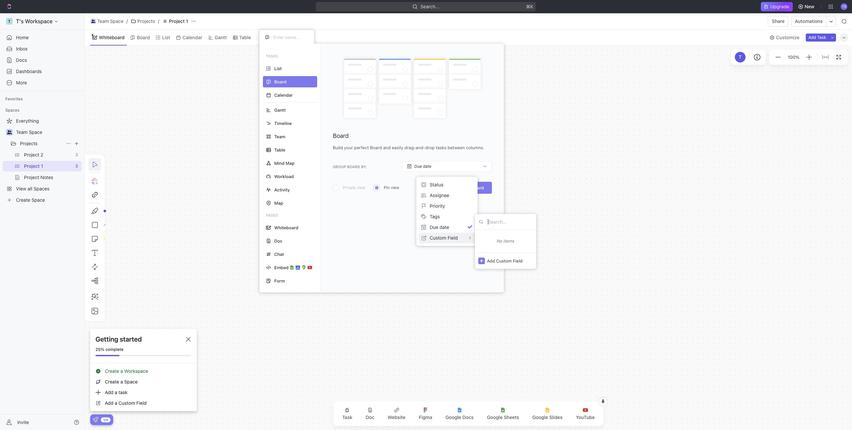 Task type: locate. For each thing, give the bounding box(es) containing it.
calendar up "timeline"
[[274, 92, 293, 98]]

website
[[388, 415, 406, 421]]

tags button
[[419, 212, 475, 222]]

2 vertical spatial space
[[124, 380, 138, 385]]

2 horizontal spatial google
[[533, 415, 548, 421]]

due date up custom field in the right of the page
[[430, 225, 449, 230]]

whiteboard left board "link"
[[99, 34, 125, 40]]

team space up whiteboard link
[[97, 18, 123, 24]]

due for due date button
[[430, 225, 439, 230]]

2 create from the top
[[105, 380, 119, 385]]

1 vertical spatial date
[[440, 225, 449, 230]]

add custom field
[[487, 259, 523, 264]]

tags
[[430, 214, 440, 220]]

add
[[809, 35, 817, 40], [487, 259, 495, 264], [105, 390, 113, 396], [105, 401, 113, 407]]

1 horizontal spatial google
[[487, 415, 503, 421]]

due date button
[[419, 222, 475, 233]]

1 horizontal spatial board
[[333, 133, 349, 140]]

1 horizontal spatial team space
[[97, 18, 123, 24]]

calendar down 1
[[183, 34, 202, 40]]

2 horizontal spatial field
[[513, 259, 523, 264]]

0 vertical spatial board
[[137, 34, 150, 40]]

a left task
[[115, 390, 117, 396]]

due date up status
[[415, 164, 432, 169]]

1 vertical spatial field
[[513, 259, 523, 264]]

board
[[137, 34, 150, 40], [333, 133, 349, 140], [471, 186, 484, 191]]

timeline
[[274, 121, 292, 126]]

chat
[[274, 252, 284, 257]]

25% complete
[[96, 348, 123, 353]]

map right mind
[[286, 161, 295, 166]]

1 horizontal spatial /
[[158, 18, 159, 24]]

0 horizontal spatial whiteboard
[[99, 34, 125, 40]]

table right gantt link
[[239, 34, 251, 40]]

0 vertical spatial create
[[105, 369, 119, 375]]

calendar
[[183, 34, 202, 40], [274, 92, 293, 98]]

map down "activity"
[[274, 201, 283, 206]]

1 vertical spatial table
[[274, 147, 285, 153]]

field down due date button
[[448, 235, 458, 241]]

team space inside tree
[[16, 130, 42, 135]]

1 vertical spatial whiteboard
[[274, 225, 298, 231]]

add inside dropdown button
[[487, 259, 495, 264]]

add for add a task
[[105, 390, 113, 396]]

0 horizontal spatial calendar
[[183, 34, 202, 40]]

project 1 link
[[161, 17, 190, 25]]

project
[[169, 18, 185, 24]]

list down project 1 link
[[162, 34, 170, 40]]

1 vertical spatial gantt
[[274, 107, 286, 113]]

google for google docs
[[446, 415, 461, 421]]

google sheets
[[487, 415, 519, 421]]

table
[[239, 34, 251, 40], [274, 147, 285, 153]]

0 vertical spatial whiteboard
[[99, 34, 125, 40]]

team space right user group image
[[16, 130, 42, 135]]

a up task
[[120, 380, 123, 385]]

add for add custom field
[[487, 259, 495, 264]]

google left sheets
[[487, 415, 503, 421]]

/
[[126, 18, 128, 24], [158, 18, 159, 24]]

docs inside 'button'
[[463, 415, 474, 421]]

automations button
[[792, 16, 826, 26]]

add for add a custom field
[[105, 401, 113, 407]]

spaces
[[5, 108, 19, 113]]

1 vertical spatial projects
[[20, 141, 38, 147]]

0 vertical spatial team space link
[[89, 17, 125, 25]]

team
[[97, 18, 109, 24], [16, 130, 28, 135], [274, 134, 285, 139]]

1 vertical spatial team space link
[[16, 127, 81, 138]]

doc
[[274, 239, 283, 244], [366, 415, 375, 421]]

100% button
[[787, 53, 801, 61]]

1 horizontal spatial field
[[448, 235, 458, 241]]

0 horizontal spatial task
[[342, 415, 353, 421]]

1 vertical spatial due date
[[430, 225, 449, 230]]

1 horizontal spatial doc
[[366, 415, 375, 421]]

new button
[[796, 1, 819, 12]]

0 vertical spatial list
[[162, 34, 170, 40]]

1 horizontal spatial list
[[274, 66, 282, 71]]

0 vertical spatial team space
[[97, 18, 123, 24]]

onboarding checklist button image
[[93, 418, 98, 423]]

2 horizontal spatial board
[[471, 186, 484, 191]]

1 vertical spatial team space
[[16, 130, 42, 135]]

0 vertical spatial task
[[818, 35, 826, 40]]

1 vertical spatial custom
[[496, 259, 512, 264]]

1 horizontal spatial space
[[110, 18, 123, 24]]

table up mind
[[274, 147, 285, 153]]

0 vertical spatial map
[[286, 161, 295, 166]]

create
[[105, 369, 119, 375], [105, 380, 119, 385]]

a up create a space
[[120, 369, 123, 375]]

user group image
[[7, 131, 12, 135]]

space down create a workspace
[[124, 380, 138, 385]]

due date inside dropdown button
[[415, 164, 432, 169]]

0 vertical spatial calendar
[[183, 34, 202, 40]]

due inside dropdown button
[[415, 164, 422, 169]]

docs
[[16, 57, 27, 63], [463, 415, 474, 421]]

0 vertical spatial due date
[[415, 164, 432, 169]]

0 horizontal spatial list
[[162, 34, 170, 40]]

task down automations button
[[818, 35, 826, 40]]

doc right task button
[[366, 415, 375, 421]]

1 horizontal spatial task
[[818, 35, 826, 40]]

figma button
[[414, 404, 438, 425]]

0 horizontal spatial docs
[[16, 57, 27, 63]]

projects inside tree
[[20, 141, 38, 147]]

due date for due date button
[[430, 225, 449, 230]]

google inside google docs 'button'
[[446, 415, 461, 421]]

a
[[120, 369, 123, 375], [120, 380, 123, 385], [115, 390, 117, 396], [115, 401, 117, 407]]

field
[[448, 235, 458, 241], [513, 259, 523, 264], [136, 401, 147, 407]]

0 horizontal spatial board
[[137, 34, 150, 40]]

figma
[[419, 415, 432, 421]]

1 horizontal spatial date
[[440, 225, 449, 230]]

1 google from the left
[[446, 415, 461, 421]]

tree containing team space
[[3, 116, 82, 206]]

0 horizontal spatial google
[[446, 415, 461, 421]]

projects link
[[129, 17, 157, 25], [20, 139, 63, 149]]

0 horizontal spatial date
[[423, 164, 432, 169]]

google slides button
[[527, 404, 568, 425]]

task button
[[337, 404, 358, 425]]

create up create a space
[[105, 369, 119, 375]]

search...
[[421, 4, 440, 9]]

0 horizontal spatial /
[[126, 18, 128, 24]]

doc up chat
[[274, 239, 283, 244]]

⌘k
[[526, 4, 534, 9]]

due date for due date dropdown button
[[415, 164, 432, 169]]

space right user group image
[[29, 130, 42, 135]]

1 vertical spatial space
[[29, 130, 42, 135]]

1 vertical spatial projects link
[[20, 139, 63, 149]]

a for space
[[120, 380, 123, 385]]

space
[[110, 18, 123, 24], [29, 130, 42, 135], [124, 380, 138, 385]]

1 vertical spatial calendar
[[274, 92, 293, 98]]

1 horizontal spatial map
[[286, 161, 295, 166]]

add a task
[[105, 390, 128, 396]]

team down "timeline"
[[274, 134, 285, 139]]

add task button
[[806, 33, 829, 41]]

custom down the no items
[[496, 259, 512, 264]]

google right 'figma' on the bottom of the page
[[446, 415, 461, 421]]

google docs
[[446, 415, 474, 421]]

a for custom
[[115, 401, 117, 407]]

google left slides
[[533, 415, 548, 421]]

custom
[[430, 235, 447, 241], [496, 259, 512, 264], [119, 401, 135, 407]]

gantt left the table link
[[215, 34, 227, 40]]

a down the add a task
[[115, 401, 117, 407]]

task inside button
[[342, 415, 353, 421]]

0 horizontal spatial projects
[[20, 141, 38, 147]]

0 vertical spatial custom
[[430, 235, 447, 241]]

add inside button
[[809, 35, 817, 40]]

1 horizontal spatial due
[[430, 225, 439, 230]]

2 vertical spatial custom
[[119, 401, 135, 407]]

0 horizontal spatial team
[[16, 130, 28, 135]]

create up the add a task
[[105, 380, 119, 385]]

due date inside button
[[430, 225, 449, 230]]

1 horizontal spatial custom
[[430, 235, 447, 241]]

3 google from the left
[[533, 415, 548, 421]]

2 vertical spatial board
[[471, 186, 484, 191]]

google inside "google sheets" button
[[487, 415, 503, 421]]

google for google sheets
[[487, 415, 503, 421]]

google slides
[[533, 415, 563, 421]]

0 horizontal spatial gantt
[[215, 34, 227, 40]]

0 horizontal spatial team space link
[[16, 127, 81, 138]]

1 / from the left
[[126, 18, 128, 24]]

2 google from the left
[[487, 415, 503, 421]]

0 horizontal spatial projects link
[[20, 139, 63, 149]]

1 horizontal spatial gantt
[[274, 107, 286, 113]]

0 vertical spatial gantt
[[215, 34, 227, 40]]

list down the "view"
[[274, 66, 282, 71]]

group board by:
[[333, 165, 367, 169]]

0 vertical spatial docs
[[16, 57, 27, 63]]

gantt link
[[213, 33, 227, 42]]

whiteboard
[[99, 34, 125, 40], [274, 225, 298, 231]]

1 horizontal spatial projects link
[[129, 17, 157, 25]]

tree
[[3, 116, 82, 206]]

1 create from the top
[[105, 369, 119, 375]]

0 vertical spatial field
[[448, 235, 458, 241]]

1 vertical spatial map
[[274, 201, 283, 206]]

0 horizontal spatial due
[[415, 164, 422, 169]]

date up custom field in the right of the page
[[440, 225, 449, 230]]

1 horizontal spatial projects
[[137, 18, 155, 24]]

1 vertical spatial list
[[274, 66, 282, 71]]

0 vertical spatial due
[[415, 164, 422, 169]]

1 vertical spatial doc
[[366, 415, 375, 421]]

space up whiteboard link
[[110, 18, 123, 24]]

2 horizontal spatial custom
[[496, 259, 512, 264]]

date up status
[[423, 164, 432, 169]]

due
[[415, 164, 422, 169], [430, 225, 439, 230]]

view button
[[259, 30, 281, 45]]

google inside google slides button
[[533, 415, 548, 421]]

map
[[286, 161, 295, 166], [274, 201, 283, 206]]

mind
[[274, 161, 285, 166]]

2 / from the left
[[158, 18, 159, 24]]

0 horizontal spatial space
[[29, 130, 42, 135]]

date for due date button
[[440, 225, 449, 230]]

board inside board "link"
[[137, 34, 150, 40]]

field inside 'dropdown button'
[[448, 235, 458, 241]]

new
[[805, 4, 815, 9]]

1 vertical spatial due
[[430, 225, 439, 230]]

team right user group image
[[16, 130, 28, 135]]

form
[[274, 279, 285, 284]]

team right user group icon
[[97, 18, 109, 24]]

1 horizontal spatial docs
[[463, 415, 474, 421]]

1 vertical spatial task
[[342, 415, 353, 421]]

custom down task
[[119, 401, 135, 407]]

field down create a space
[[136, 401, 147, 407]]

add task
[[809, 35, 826, 40]]

0 horizontal spatial doc
[[274, 239, 283, 244]]

gantt up "timeline"
[[274, 107, 286, 113]]

date inside button
[[440, 225, 449, 230]]

google for google slides
[[533, 415, 548, 421]]

getting
[[96, 336, 118, 344]]

custom down due date button
[[430, 235, 447, 241]]

task left doc button
[[342, 415, 353, 421]]

0 vertical spatial projects link
[[129, 17, 157, 25]]

custom inside 'dropdown button'
[[430, 235, 447, 241]]

1 vertical spatial docs
[[463, 415, 474, 421]]

1/4
[[103, 418, 108, 422]]

projects
[[137, 18, 155, 24], [20, 141, 38, 147]]

0 vertical spatial date
[[423, 164, 432, 169]]

due inside button
[[430, 225, 439, 230]]

custom inside add custom field dropdown button
[[496, 259, 512, 264]]

date
[[423, 164, 432, 169], [440, 225, 449, 230]]

date inside dropdown button
[[423, 164, 432, 169]]

0 horizontal spatial team space
[[16, 130, 42, 135]]

0 horizontal spatial table
[[239, 34, 251, 40]]

google
[[446, 415, 461, 421], [487, 415, 503, 421], [533, 415, 548, 421]]

whiteboard up chat
[[274, 225, 298, 231]]

due date button
[[402, 162, 492, 172]]

1 vertical spatial create
[[105, 380, 119, 385]]

field down the items in the right of the page
[[513, 259, 523, 264]]

0 horizontal spatial field
[[136, 401, 147, 407]]



Task type: describe. For each thing, give the bounding box(es) containing it.
project 1
[[169, 18, 188, 24]]

0 vertical spatial table
[[239, 34, 251, 40]]

upgrade
[[771, 4, 790, 9]]

automations
[[795, 18, 823, 24]]

share button
[[768, 16, 789, 27]]

no items
[[497, 239, 515, 244]]

1
[[186, 18, 188, 24]]

create a workspace
[[105, 369, 148, 375]]

doc button
[[361, 404, 380, 425]]

0 vertical spatial space
[[110, 18, 123, 24]]

1 horizontal spatial team space link
[[89, 17, 125, 25]]

view
[[268, 34, 279, 40]]

complete
[[106, 348, 123, 353]]

0 horizontal spatial custom
[[119, 401, 135, 407]]

board link
[[136, 33, 150, 42]]

add a custom field
[[105, 401, 147, 407]]

a for workspace
[[120, 369, 123, 375]]

favorites
[[5, 97, 23, 102]]

1 horizontal spatial table
[[274, 147, 285, 153]]

Enter name... field
[[273, 34, 309, 40]]

2 horizontal spatial team
[[274, 134, 285, 139]]

website button
[[383, 404, 411, 425]]

task inside button
[[818, 35, 826, 40]]

home
[[16, 35, 29, 40]]

priority
[[430, 203, 445, 209]]

Search... text field
[[488, 217, 533, 227]]

workspace
[[124, 369, 148, 375]]

started
[[120, 336, 142, 344]]

tree inside sidebar navigation
[[3, 116, 82, 206]]

0 horizontal spatial map
[[274, 201, 283, 206]]

2 horizontal spatial space
[[124, 380, 138, 385]]

inbox
[[16, 46, 28, 52]]

team inside tree
[[16, 130, 28, 135]]

assignee
[[430, 193, 449, 198]]

assignee button
[[419, 190, 475, 201]]

no
[[497, 239, 503, 244]]

1 horizontal spatial calendar
[[274, 92, 293, 98]]

create for create a workspace
[[105, 369, 119, 375]]

1 vertical spatial board
[[333, 133, 349, 140]]

0 vertical spatial doc
[[274, 239, 283, 244]]

2 vertical spatial field
[[136, 401, 147, 407]]

status
[[430, 182, 444, 188]]

board
[[347, 165, 360, 169]]

custom field
[[430, 235, 458, 241]]

share
[[772, 18, 785, 24]]

100%
[[788, 55, 800, 60]]

task
[[119, 390, 128, 396]]

create for create a space
[[105, 380, 119, 385]]

docs link
[[3, 55, 82, 66]]

t
[[739, 54, 742, 60]]

add for add task
[[809, 35, 817, 40]]

date for due date dropdown button
[[423, 164, 432, 169]]

25%
[[96, 348, 104, 353]]

home link
[[3, 32, 82, 43]]

sheets
[[504, 415, 519, 421]]

dashboards
[[16, 69, 42, 74]]

a for task
[[115, 390, 117, 396]]

1 horizontal spatial whiteboard
[[274, 225, 298, 231]]

onboarding checklist button element
[[93, 418, 98, 423]]

upgrade link
[[761, 2, 793, 11]]

activity
[[274, 187, 290, 193]]

docs inside sidebar navigation
[[16, 57, 27, 63]]

group
[[333, 165, 346, 169]]

customize
[[777, 34, 800, 40]]

create a space
[[105, 380, 138, 385]]

status button
[[419, 180, 475, 190]]

close image
[[186, 338, 191, 342]]

list link
[[161, 33, 170, 42]]

favorites button
[[3, 95, 26, 103]]

due for due date dropdown button
[[415, 164, 422, 169]]

view button
[[259, 33, 281, 42]]

youtube button
[[571, 404, 600, 425]]

custom field button
[[419, 233, 475, 244]]

1 horizontal spatial team
[[97, 18, 109, 24]]

workload
[[274, 174, 294, 179]]

space inside sidebar navigation
[[29, 130, 42, 135]]

mind map
[[274, 161, 295, 166]]

add custom field button
[[475, 253, 536, 269]]

youtube
[[576, 415, 595, 421]]

inbox link
[[3, 44, 82, 54]]

whiteboard link
[[98, 33, 125, 42]]

google docs button
[[440, 404, 479, 425]]

customize button
[[768, 33, 802, 42]]

table link
[[238, 33, 251, 42]]

getting started
[[96, 336, 142, 344]]

by:
[[361, 165, 367, 169]]

priority button
[[419, 201, 475, 212]]

field inside dropdown button
[[513, 259, 523, 264]]

items
[[504, 239, 515, 244]]

user group image
[[91, 20, 95, 23]]

google sheets button
[[482, 404, 525, 425]]

slides
[[550, 415, 563, 421]]

dashboards link
[[3, 66, 82, 77]]

calendar link
[[181, 33, 202, 42]]

0 vertical spatial projects
[[137, 18, 155, 24]]

invite
[[17, 420, 29, 426]]

team space link inside tree
[[16, 127, 81, 138]]

doc inside button
[[366, 415, 375, 421]]

sidebar navigation
[[0, 13, 85, 431]]

embed
[[274, 265, 289, 271]]



Task type: vqa. For each thing, say whether or not it's contained in the screenshot.
leftmost Google
yes



